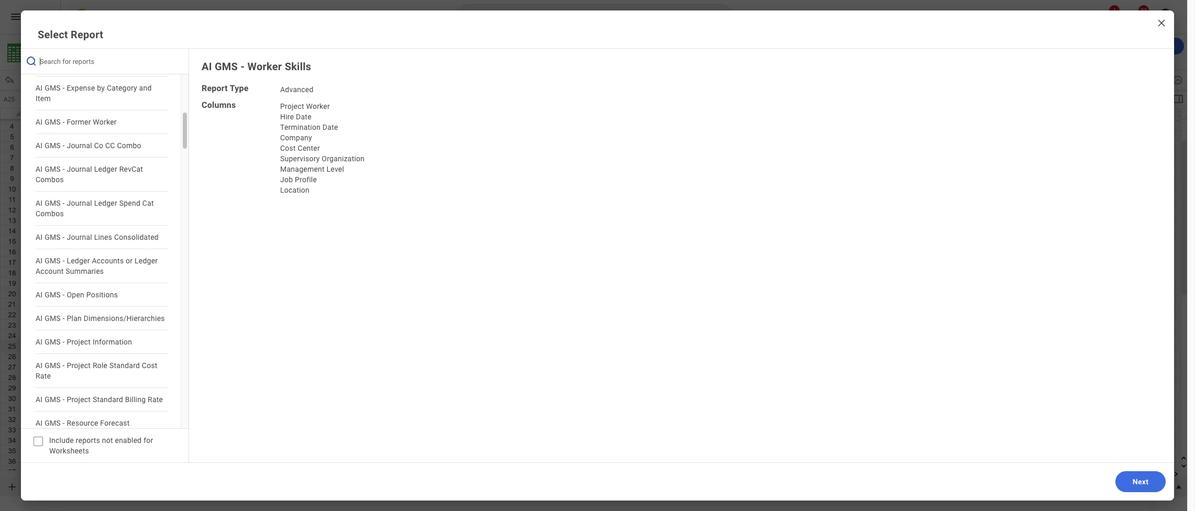 Task type: vqa. For each thing, say whether or not it's contained in the screenshot.
the bottommost TURNOVER
no



Task type: locate. For each thing, give the bounding box(es) containing it.
ai for ai gms - worker skills
[[202, 60, 212, 73]]

resource
[[67, 419, 98, 428]]

select
[[38, 28, 68, 41]]

gms for ai gms - plan dimensions/hierarchies
[[45, 314, 61, 323]]

0 vertical spatial worker
[[248, 60, 282, 73]]

search image
[[25, 55, 38, 68]]

- inside ai gms - ledger accounts or ledger account summaries
[[63, 257, 65, 265]]

- inside ai gms - journal ledger spend cat combos
[[63, 199, 65, 207]]

worksheets
[[49, 447, 89, 455]]

workers with customer service experience
[[34, 40, 236, 52]]

worker inside project worker hire date termination date company cost center supervisory organization management level job profile location
[[306, 102, 330, 111]]

cost inside project worker hire date termination date company cost center supervisory organization management level job profile location
[[280, 144, 296, 152]]

ledger down cc
[[94, 165, 117, 173]]

management
[[280, 165, 325, 173]]

category
[[107, 84, 137, 92]]

spend
[[119, 199, 140, 207]]

lines up 'accounts'
[[94, 233, 112, 242]]

add live data
[[1129, 42, 1176, 50]]

project for information
[[67, 338, 91, 346]]

grid
[[0, 87, 1196, 511]]

with
[[75, 40, 95, 52]]

gms for ai gms - expense by category and item
[[45, 84, 61, 92]]

toolbar container region
[[0, 70, 1169, 91]]

ai for ai gms - project information
[[36, 338, 43, 346]]

region containing ai gms - drillback to journal lines
[[21, 49, 189, 463]]

customer
[[98, 40, 144, 52]]

include reports not enabled for worksheets
[[49, 436, 153, 455]]

0 vertical spatial rate
[[36, 372, 51, 380]]

journal down the ai gms - journal ledger revcat combos
[[67, 199, 92, 207]]

1 vertical spatial worker
[[306, 102, 330, 111]]

ai gms - worker skills
[[202, 60, 311, 73]]

undo l image
[[4, 75, 15, 85]]

0 vertical spatial standard
[[109, 362, 140, 370]]

cost inside ai gms - project role standard cost rate
[[142, 362, 158, 370]]

report type
[[202, 83, 249, 93]]

gms for ai gms - project role standard cost rate
[[45, 362, 61, 370]]

standard
[[109, 362, 140, 370], [93, 396, 123, 404]]

gms inside ai gms - ledger accounts or ledger account summaries
[[45, 257, 61, 265]]

0 vertical spatial combos
[[36, 176, 64, 184]]

project inside ai gms - project role standard cost rate
[[67, 362, 91, 370]]

- for ai gms - project standard billing rate
[[63, 396, 65, 404]]

enabled
[[115, 436, 142, 445]]

0 horizontal spatial worker
[[93, 118, 117, 126]]

job
[[280, 176, 293, 184]]

ledger up summaries
[[67, 257, 90, 265]]

by
[[97, 84, 105, 92]]

project inside project worker hire date termination date company cost center supervisory organization management level job profile location
[[280, 102, 304, 111]]

drillback
[[67, 60, 96, 69]]

cc
[[105, 141, 115, 150]]

standard right role
[[109, 362, 140, 370]]

- for ai gms - worker skills
[[241, 60, 245, 73]]

project for role
[[67, 362, 91, 370]]

organization
[[322, 155, 365, 163]]

lines up bold image
[[134, 60, 152, 69]]

report up columns
[[202, 83, 228, 93]]

skills
[[285, 60, 311, 73]]

gms for ai gms - open positions
[[45, 291, 61, 299]]

0 horizontal spatial report
[[71, 28, 103, 41]]

automatically
[[288, 58, 332, 67]]

ledger
[[94, 165, 117, 173], [94, 199, 117, 207], [67, 257, 90, 265], [135, 257, 158, 265]]

0 vertical spatial date
[[296, 113, 312, 121]]

1 vertical spatial rate
[[148, 396, 163, 404]]

1 horizontal spatial cost
[[280, 144, 296, 152]]

ai inside ai gms - project role standard cost rate
[[36, 362, 43, 370]]

- inside the ai gms - journal ledger revcat combos
[[63, 165, 65, 173]]

gms for ai gms - project standard billing rate
[[45, 396, 61, 404]]

journal inside the ai gms - journal ledger revcat combos
[[67, 165, 92, 173]]

x image
[[1157, 18, 1167, 28]]

summaries
[[66, 267, 104, 276]]

gms for ai gms - ledger accounts or ledger account summaries
[[45, 257, 61, 265]]

journal for cat
[[67, 199, 92, 207]]

gms inside the ai gms - journal ledger revcat combos
[[45, 165, 61, 173]]

- for ai gms - project information
[[63, 338, 65, 346]]

ai gms - project role standard cost rate
[[36, 362, 158, 380]]

1 vertical spatial cost
[[142, 362, 158, 370]]

journal
[[107, 60, 132, 69], [67, 141, 92, 150], [67, 165, 92, 173], [67, 199, 92, 207], [67, 233, 92, 242]]

media classroom image
[[1102, 40, 1114, 52]]

project left role
[[67, 362, 91, 370]]

1 combos from the top
[[36, 176, 64, 184]]

ledger inside ai gms - journal ledger spend cat combos
[[94, 199, 117, 207]]

ai inside ai gms - ledger accounts or ledger account summaries
[[36, 257, 43, 265]]

date
[[296, 113, 312, 121], [323, 123, 338, 132]]

lines
[[134, 60, 152, 69], [94, 233, 112, 242]]

1 horizontal spatial rate
[[148, 396, 163, 404]]

report
[[71, 28, 103, 41], [202, 83, 228, 93]]

reports element
[[21, 53, 189, 435]]

ai gms - expense by category and item
[[36, 84, 152, 103]]

columns
[[202, 100, 236, 110]]

termination
[[280, 123, 321, 132]]

project up the resource
[[67, 396, 91, 404]]

journal inside ai gms - journal ledger spend cat combos
[[67, 199, 92, 207]]

italics image
[[150, 75, 160, 85]]

1 horizontal spatial report
[[202, 83, 228, 93]]

ai for ai gms - project role standard cost rate
[[36, 362, 43, 370]]

- inside ai gms - expense by category and item
[[63, 84, 65, 92]]

ledger left spend
[[94, 199, 117, 207]]

underline image
[[168, 75, 178, 85]]

all changes are saved automatically
[[215, 58, 332, 67]]

cost
[[280, 144, 296, 152], [142, 362, 158, 370]]

cat
[[142, 199, 154, 207]]

expense
[[67, 84, 95, 92]]

0 vertical spatial report
[[71, 28, 103, 41]]

1 vertical spatial report
[[202, 83, 228, 93]]

all changes are saved automatically button
[[211, 58, 332, 68]]

1 horizontal spatial lines
[[134, 60, 152, 69]]

0 horizontal spatial cost
[[142, 362, 158, 370]]

region inside select report 'dialog'
[[21, 49, 189, 463]]

region
[[21, 49, 189, 463]]

co
[[94, 141, 103, 150]]

information
[[93, 338, 132, 346]]

ledger right or
[[135, 257, 158, 265]]

gms for ai gms - journal ledger revcat combos
[[45, 165, 61, 173]]

combos
[[36, 176, 64, 184], [36, 210, 64, 218]]

1 horizontal spatial date
[[323, 123, 338, 132]]

gms inside ai gms - project role standard cost rate
[[45, 362, 61, 370]]

ai inside ai gms - expense by category and item
[[36, 84, 43, 92]]

rate
[[36, 372, 51, 380], [148, 396, 163, 404]]

worker
[[248, 60, 282, 73], [306, 102, 330, 111], [93, 118, 117, 126]]

gms inside ai gms - expense by category and item
[[45, 84, 61, 92]]

1 vertical spatial date
[[323, 123, 338, 132]]

project down plan
[[67, 338, 91, 346]]

combos inside the ai gms - journal ledger revcat combos
[[36, 176, 64, 184]]

0 vertical spatial cost
[[280, 144, 296, 152]]

0 horizontal spatial rate
[[36, 372, 51, 380]]

worker inside 'reports' element
[[93, 118, 117, 126]]

gms for ai gms - journal lines consolidated
[[45, 233, 61, 242]]

journal down ai gms - journal co cc combo
[[67, 165, 92, 173]]

journal down ai gms - journal ledger spend cat combos
[[67, 233, 92, 242]]

select report dialog
[[21, 10, 1175, 501]]

and
[[139, 84, 152, 92]]

0 horizontal spatial lines
[[94, 233, 112, 242]]

ai for ai gms - journal co cc combo
[[36, 141, 43, 150]]

gms
[[45, 60, 61, 69], [215, 60, 238, 73], [45, 84, 61, 92], [45, 118, 61, 126], [45, 141, 61, 150], [45, 165, 61, 173], [45, 199, 61, 207], [45, 233, 61, 242], [45, 257, 61, 265], [45, 291, 61, 299], [45, 314, 61, 323], [45, 338, 61, 346], [45, 362, 61, 370], [45, 396, 61, 404], [45, 419, 61, 428]]

include
[[49, 436, 74, 445]]

1 vertical spatial lines
[[94, 233, 112, 242]]

journal for combos
[[67, 165, 92, 173]]

formula editor image
[[1172, 93, 1185, 105]]

company
[[280, 134, 312, 142]]

ai gms - project information
[[36, 338, 132, 346]]

project for standard
[[67, 396, 91, 404]]

ai for ai gms - former worker
[[36, 118, 43, 126]]

cost up billing
[[142, 362, 158, 370]]

fx image
[[34, 93, 46, 106]]

- for ai gms - drillback to journal lines
[[63, 60, 65, 69]]

project worker hire date termination date company cost center supervisory organization management level job profile location
[[280, 102, 365, 194]]

- for ai gms - journal co cc combo
[[63, 141, 65, 150]]

gms inside ai gms - journal ledger spend cat combos
[[45, 199, 61, 207]]

2 vertical spatial worker
[[93, 118, 117, 126]]

project
[[280, 102, 304, 111], [67, 338, 91, 346], [67, 362, 91, 370], [67, 396, 91, 404]]

gms for ai gms - worker skills
[[215, 60, 238, 73]]

- inside ai gms - project role standard cost rate
[[63, 362, 65, 370]]

workers
[[34, 40, 73, 52]]

item
[[36, 94, 51, 103]]

1 vertical spatial combos
[[36, 210, 64, 218]]

add footer ws image
[[7, 482, 17, 493]]

ai inside the ai gms - journal ledger revcat combos
[[36, 165, 43, 173]]

cost down company
[[280, 144, 296, 152]]

date up termination
[[296, 113, 312, 121]]

project up hire
[[280, 102, 304, 111]]

journal for combo
[[67, 141, 92, 150]]

former
[[67, 118, 91, 126]]

- for ai gms - journal ledger revcat combos
[[63, 165, 65, 173]]

report up drillback
[[71, 28, 103, 41]]

ai gms - journal lines consolidated
[[36, 233, 159, 242]]

- for ai gms - former worker
[[63, 118, 65, 126]]

ai gms - former worker
[[36, 118, 117, 126]]

ai for ai gms - resource forecast
[[36, 419, 43, 428]]

consolidated
[[114, 233, 159, 242]]

-
[[63, 60, 65, 69], [241, 60, 245, 73], [63, 84, 65, 92], [63, 118, 65, 126], [63, 141, 65, 150], [63, 165, 65, 173], [63, 199, 65, 207], [63, 233, 65, 242], [63, 257, 65, 265], [63, 291, 65, 299], [63, 314, 65, 323], [63, 338, 65, 346], [63, 362, 65, 370], [63, 396, 65, 404], [63, 419, 65, 428]]

standard up forecast
[[93, 396, 123, 404]]

None text field
[[1, 92, 31, 107]]

journal left co
[[67, 141, 92, 150]]

2 horizontal spatial worker
[[306, 102, 330, 111]]

- for ai gms - journal ledger spend cat combos
[[63, 199, 65, 207]]

2 combos from the top
[[36, 210, 64, 218]]

ai inside ai gms - journal ledger spend cat combos
[[36, 199, 43, 207]]

role
[[93, 362, 108, 370]]

ai
[[36, 60, 43, 69], [202, 60, 212, 73], [36, 84, 43, 92], [36, 118, 43, 126], [36, 141, 43, 150], [36, 165, 43, 173], [36, 199, 43, 207], [36, 233, 43, 242], [36, 257, 43, 265], [36, 291, 43, 299], [36, 314, 43, 323], [36, 338, 43, 346], [36, 362, 43, 370], [36, 396, 43, 404], [36, 419, 43, 428]]

date right termination
[[323, 123, 338, 132]]



Task type: describe. For each thing, give the bounding box(es) containing it.
gms for ai gms - journal ledger spend cat combos
[[45, 199, 61, 207]]

standard inside ai gms - project role standard cost rate
[[109, 362, 140, 370]]

reports
[[76, 436, 100, 445]]

account
[[36, 267, 64, 276]]

location
[[280, 186, 310, 194]]

dimensions/hierarchies
[[84, 314, 165, 323]]

- for ai gms - project role standard cost rate
[[63, 362, 65, 370]]

- for ai gms - open positions
[[63, 291, 65, 299]]

ai for ai gms - ledger accounts or ledger account summaries
[[36, 257, 43, 265]]

gms for ai gms - former worker
[[45, 118, 61, 126]]

activity stream image
[[1083, 40, 1096, 52]]

ai for ai gms - project standard billing rate
[[36, 396, 43, 404]]

ai for ai gms - journal ledger revcat combos
[[36, 165, 43, 173]]

add
[[1129, 42, 1142, 50]]

next
[[1133, 478, 1149, 486]]

ai for ai gms - expense by category and item
[[36, 84, 43, 92]]

center
[[298, 144, 320, 152]]

live
[[1144, 42, 1158, 50]]

all
[[215, 58, 223, 67]]

data
[[1160, 42, 1176, 50]]

advanced
[[280, 85, 314, 94]]

combos inside ai gms - journal ledger spend cat combos
[[36, 210, 64, 218]]

ai gms - ledger accounts or ledger account summaries
[[36, 257, 158, 276]]

0 vertical spatial lines
[[134, 60, 152, 69]]

ledger inside the ai gms - journal ledger revcat combos
[[94, 165, 117, 173]]

service
[[146, 40, 182, 52]]

ai gms - plan dimensions/hierarchies
[[36, 314, 165, 323]]

gms for ai gms - resource forecast
[[45, 419, 61, 428]]

add live data button
[[1120, 38, 1185, 54]]

for
[[144, 436, 153, 445]]

0 horizontal spatial date
[[296, 113, 312, 121]]

are
[[254, 58, 265, 67]]

experience
[[184, 40, 236, 52]]

- for ai gms - journal lines consolidated
[[63, 233, 65, 242]]

ai for ai gms - open positions
[[36, 291, 43, 299]]

type
[[230, 83, 249, 93]]

select report
[[38, 28, 103, 41]]

level
[[327, 165, 344, 173]]

profile logan mcneil element
[[1152, 5, 1181, 28]]

ai gms - journal ledger revcat combos
[[36, 165, 143, 184]]

supervisory
[[280, 155, 320, 163]]

hire
[[280, 113, 294, 121]]

profile
[[295, 176, 317, 184]]

menus menu bar
[[27, 55, 211, 70]]

plan
[[67, 314, 82, 323]]

ai for ai gms - journal ledger spend cat combos
[[36, 199, 43, 207]]

Search for reports field
[[21, 58, 189, 65]]

ai gms - drillback to journal lines
[[36, 60, 152, 69]]

- for ai gms - expense by category and item
[[63, 84, 65, 92]]

open
[[67, 291, 84, 299]]

- for ai gms - plan dimensions/hierarchies
[[63, 314, 65, 323]]

- for ai gms - ledger accounts or ledger account summaries
[[63, 257, 65, 265]]

positions
[[86, 291, 118, 299]]

ai gms - journal co cc combo
[[36, 141, 141, 150]]

rate inside ai gms - project role standard cost rate
[[36, 372, 51, 380]]

combo
[[117, 141, 141, 150]]

inbox large image
[[1132, 12, 1143, 22]]

1 vertical spatial standard
[[93, 396, 123, 404]]

next button
[[1116, 472, 1166, 493]]

- for ai gms - resource forecast
[[63, 419, 65, 428]]

ai for ai gms - journal lines consolidated
[[36, 233, 43, 242]]

1 horizontal spatial worker
[[248, 60, 282, 73]]

ai for ai gms - drillback to journal lines
[[36, 60, 43, 69]]

gms for ai gms - drillback to journal lines
[[45, 60, 61, 69]]

bold image
[[132, 75, 142, 85]]

revcat
[[119, 165, 143, 173]]

forecast
[[100, 419, 130, 428]]

chevron up circle image
[[1173, 75, 1184, 85]]

journal right 'to'
[[107, 60, 132, 69]]

ai gms - journal ledger spend cat combos
[[36, 199, 154, 218]]

ai gms - resource forecast
[[36, 419, 130, 428]]

to
[[98, 60, 105, 69]]

billing
[[125, 396, 146, 404]]

changes
[[225, 58, 253, 67]]

ai gms - open positions
[[36, 291, 118, 299]]

gms for ai gms - journal co cc combo
[[45, 141, 61, 150]]

not
[[102, 436, 113, 445]]

notifications large image
[[1103, 12, 1113, 22]]

ai gms - project standard billing rate
[[36, 396, 163, 404]]

accounts
[[92, 257, 124, 265]]

ai for ai gms - plan dimensions/hierarchies
[[36, 314, 43, 323]]

gms for ai gms - project information
[[45, 338, 61, 346]]

or
[[126, 257, 133, 265]]

workers with customer service experience button
[[28, 39, 255, 53]]

saved
[[267, 58, 286, 67]]



